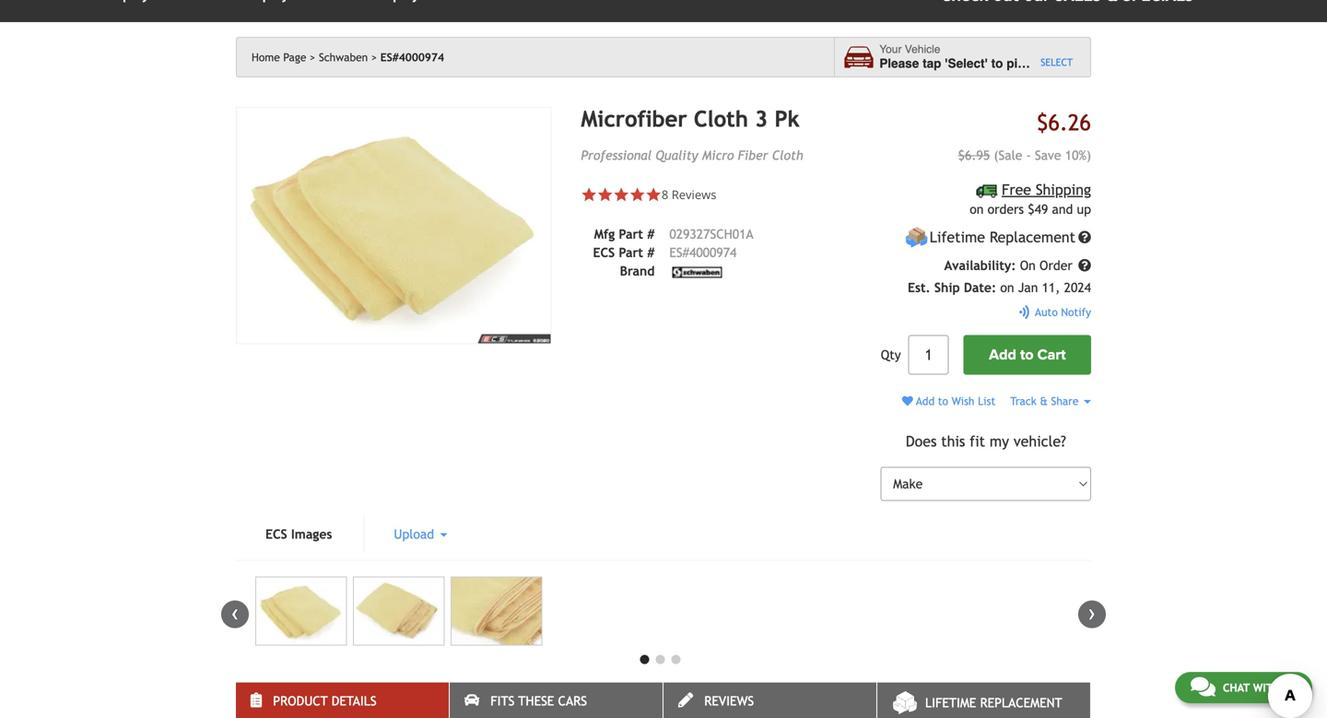 Task type: vqa. For each thing, say whether or not it's contained in the screenshot.
white associated with full
no



Task type: locate. For each thing, give the bounding box(es) containing it.
0 horizontal spatial to
[[938, 394, 949, 407]]

qty
[[881, 347, 901, 362]]

star image down "quality"
[[646, 187, 662, 203]]

to
[[992, 56, 1003, 71], [1021, 346, 1034, 364], [938, 394, 949, 407]]

0 vertical spatial lifetime
[[930, 229, 986, 246]]

vehicle
[[905, 43, 941, 56]]

2 # from the top
[[647, 245, 655, 260]]

1 vertical spatial on
[[1001, 280, 1015, 295]]

star image
[[581, 187, 597, 203], [646, 187, 662, 203]]

cart
[[1038, 346, 1066, 364]]

professional
[[581, 148, 652, 163]]

0 horizontal spatial cloth
[[694, 106, 749, 132]]

add
[[989, 346, 1017, 364], [916, 394, 935, 407]]

on inside free shipping on orders $49 and up
[[970, 202, 984, 217]]

1 horizontal spatial to
[[992, 56, 1003, 71]]

2024
[[1064, 280, 1092, 295]]

track & share
[[1011, 394, 1082, 407]]

cloth right fiber
[[772, 148, 804, 163]]

part
[[619, 227, 643, 241], [619, 245, 643, 260]]

star image
[[597, 187, 613, 203], [613, 187, 630, 203], [630, 187, 646, 203]]

auto notify
[[1035, 306, 1092, 319]]

1 vertical spatial #
[[647, 245, 655, 260]]

029327sch01a
[[670, 227, 754, 241]]

1 vertical spatial ecs
[[266, 527, 287, 541]]

tap
[[923, 56, 942, 71]]

$6.95 (sale - save 10%)
[[958, 148, 1092, 163]]

›
[[1089, 600, 1096, 625]]

0 vertical spatial ecs
[[593, 245, 615, 260]]

1 part from the top
[[619, 227, 643, 241]]

star image up mfg
[[581, 187, 597, 203]]

to left "wish" at bottom right
[[938, 394, 949, 407]]

comments image
[[1191, 676, 1216, 698]]

3
[[755, 106, 768, 132]]

1 vertical spatial part
[[619, 245, 643, 260]]

star image up mfg
[[597, 187, 613, 203]]

select link
[[1041, 55, 1073, 70]]

replacement
[[990, 229, 1076, 246], [980, 695, 1063, 710]]

1 horizontal spatial ecs
[[593, 245, 615, 260]]

8
[[662, 186, 669, 203]]

0 horizontal spatial add
[[916, 394, 935, 407]]

ecs left images
[[266, 527, 287, 541]]

free shipping image
[[977, 185, 998, 198]]

1 question circle image from the top
[[1079, 231, 1092, 244]]

2 part from the top
[[619, 245, 643, 260]]

star image left 8
[[630, 187, 646, 203]]

to left the cart
[[1021, 346, 1034, 364]]

product
[[273, 694, 328, 708]]

ecs down mfg
[[593, 245, 615, 260]]

1 vertical spatial to
[[1021, 346, 1034, 364]]

0 vertical spatial part
[[619, 227, 643, 241]]

add inside button
[[989, 346, 1017, 364]]

0 horizontal spatial ecs
[[266, 527, 287, 541]]

# up 'brand'
[[647, 245, 655, 260]]

$6.95
[[958, 148, 990, 163]]

1 horizontal spatial add
[[989, 346, 1017, 364]]

question circle image up 2024
[[1079, 259, 1092, 272]]

2 vertical spatial to
[[938, 394, 949, 407]]

add for add to wish list
[[916, 394, 935, 407]]

on down "free shipping" image
[[970, 202, 984, 217]]

1 # from the top
[[647, 227, 655, 241]]

1 vertical spatial add
[[916, 394, 935, 407]]

0 vertical spatial on
[[970, 202, 984, 217]]

0 vertical spatial lifetime replacement
[[930, 229, 1076, 246]]

fiber
[[738, 148, 768, 163]]

save
[[1035, 148, 1062, 163]]

es#4000974 - 029327sch01a - microfiber cloth 3 pk - professional quality micro fiber cloth - schwaben - audi bmw volkswagen mercedes benz mini porsche image
[[236, 107, 552, 344], [255, 576, 347, 646], [353, 576, 445, 646], [451, 576, 542, 646]]

add right heart icon
[[916, 394, 935, 407]]

0 vertical spatial cloth
[[694, 106, 749, 132]]

product details
[[273, 694, 377, 708]]

2 question circle image from the top
[[1079, 259, 1092, 272]]

fits these cars link
[[450, 683, 663, 718]]

add to wish list link
[[902, 394, 996, 407]]

1 horizontal spatial cloth
[[772, 148, 804, 163]]

select
[[1041, 57, 1073, 68]]

on
[[970, 202, 984, 217], [1001, 280, 1015, 295]]

with
[[1253, 681, 1281, 694]]

2 horizontal spatial to
[[1021, 346, 1034, 364]]

8 reviews link
[[662, 186, 717, 203]]

fits these cars
[[491, 694, 587, 708]]

1 star image from the left
[[581, 187, 597, 203]]

10%)
[[1066, 148, 1092, 163]]

part up 'brand'
[[619, 245, 643, 260]]

notify
[[1061, 306, 1092, 319]]

2 star image from the left
[[646, 187, 662, 203]]

shipping
[[1036, 181, 1092, 198]]

cloth
[[694, 106, 749, 132], [772, 148, 804, 163]]

est.
[[908, 280, 931, 295]]

vehicle
[[1046, 56, 1088, 71]]

reviews
[[672, 186, 717, 203], [705, 694, 754, 708]]

0 vertical spatial to
[[992, 56, 1003, 71]]

lifetime replacement link
[[878, 683, 1091, 718]]

ecs images link
[[236, 516, 362, 553]]

(sale
[[994, 148, 1023, 163]]

to inside button
[[1021, 346, 1034, 364]]

0 vertical spatial #
[[647, 227, 655, 241]]

#
[[647, 227, 655, 241], [647, 245, 655, 260]]

schwaben link
[[319, 51, 377, 64]]

add up list
[[989, 346, 1017, 364]]

1 vertical spatial question circle image
[[1079, 259, 1092, 272]]

to for add to wish list
[[938, 394, 949, 407]]

1 vertical spatial cloth
[[772, 148, 804, 163]]

0 horizontal spatial star image
[[581, 187, 597, 203]]

0 vertical spatial add
[[989, 346, 1017, 364]]

es# 4000974 brand
[[620, 245, 737, 278]]

None text field
[[909, 335, 949, 375]]

ecs inside 029327sch01a ecs part #
[[593, 245, 615, 260]]

# up es# 4000974 brand
[[647, 227, 655, 241]]

mfg
[[594, 227, 615, 241]]

ecs
[[593, 245, 615, 260], [266, 527, 287, 541]]

add to wish list
[[913, 394, 996, 407]]

orders
[[988, 202, 1024, 217]]

home page link
[[252, 51, 316, 64]]

reviews link
[[664, 683, 877, 718]]

schwaben image
[[670, 267, 725, 278]]

2 star image from the left
[[613, 187, 630, 203]]

on left jan
[[1001, 280, 1015, 295]]

page
[[283, 51, 306, 64]]

share
[[1051, 394, 1079, 407]]

4000974
[[690, 245, 737, 260]]

star image up mfg part #
[[613, 187, 630, 203]]

'select'
[[945, 56, 988, 71]]

question circle image down up
[[1079, 231, 1092, 244]]

cloth up micro
[[694, 106, 749, 132]]

question circle image for on order
[[1079, 259, 1092, 272]]

1 vertical spatial lifetime
[[926, 695, 977, 710]]

0 vertical spatial question circle image
[[1079, 231, 1092, 244]]

es#4000974
[[381, 51, 444, 64]]

1 horizontal spatial star image
[[646, 187, 662, 203]]

ecs images
[[266, 527, 332, 541]]

question circle image for lifetime replacement
[[1079, 231, 1092, 244]]

part right mfg
[[619, 227, 643, 241]]

question circle image
[[1079, 231, 1092, 244], [1079, 259, 1092, 272]]

please
[[880, 56, 919, 71]]

1 vertical spatial reviews
[[705, 694, 754, 708]]

0 horizontal spatial on
[[970, 202, 984, 217]]

lifetime
[[930, 229, 986, 246], [926, 695, 977, 710]]

add to cart
[[989, 346, 1066, 364]]

to left pick
[[992, 56, 1003, 71]]



Task type: describe. For each thing, give the bounding box(es) containing it.
029327sch01a ecs part #
[[593, 227, 754, 260]]

schwaben
[[319, 51, 368, 64]]

‹ link
[[221, 600, 249, 628]]

chat with us
[[1223, 681, 1297, 694]]

micro
[[702, 148, 734, 163]]

0 vertical spatial replacement
[[990, 229, 1076, 246]]

up
[[1077, 202, 1092, 217]]

est. ship date: on jan 11, 2024
[[908, 280, 1092, 295]]

wish
[[952, 394, 975, 407]]

home page
[[252, 51, 306, 64]]

chat with us link
[[1175, 672, 1313, 703]]

pick
[[1007, 56, 1032, 71]]

your
[[880, 43, 902, 56]]

your vehicle please tap 'select' to pick a vehicle
[[880, 43, 1088, 71]]

ecs inside ecs images link
[[266, 527, 287, 541]]

brand
[[620, 264, 655, 278]]

ship
[[935, 280, 960, 295]]

product details link
[[236, 683, 449, 718]]

upload button
[[365, 516, 477, 553]]

cars
[[558, 694, 587, 708]]

1 star image from the left
[[597, 187, 613, 203]]

11,
[[1042, 280, 1061, 295]]

availability: on order
[[944, 258, 1077, 273]]

availability:
[[944, 258, 1016, 273]]

add to cart button
[[964, 335, 1092, 375]]

vehicle?
[[1014, 433, 1067, 450]]

es#
[[670, 245, 690, 260]]

professional quality micro fiber cloth
[[581, 148, 804, 163]]

mfg part #
[[594, 227, 655, 241]]

chat
[[1223, 681, 1250, 694]]

fit
[[970, 433, 986, 450]]

3 star image from the left
[[630, 187, 646, 203]]

$49
[[1028, 202, 1048, 217]]

to for add to cart
[[1021, 346, 1034, 364]]

this
[[941, 433, 966, 450]]

‹
[[231, 600, 239, 625]]

does this fit my vehicle?
[[906, 433, 1067, 450]]

track & share button
[[1011, 394, 1092, 407]]

a
[[1035, 56, 1042, 71]]

heart image
[[902, 395, 913, 406]]

part inside 029327sch01a ecs part #
[[619, 245, 643, 260]]

details
[[332, 694, 377, 708]]

date:
[[964, 280, 997, 295]]

› link
[[1079, 600, 1106, 628]]

this product is lifetime replacement eligible image
[[905, 226, 929, 249]]

microfiber cloth 3 pk
[[581, 106, 800, 132]]

free
[[1002, 181, 1032, 198]]

on
[[1020, 258, 1036, 273]]

list
[[978, 394, 996, 407]]

home
[[252, 51, 280, 64]]

1 vertical spatial lifetime replacement
[[926, 695, 1063, 710]]

-
[[1027, 148, 1031, 163]]

upload
[[394, 527, 438, 541]]

1 horizontal spatial on
[[1001, 280, 1015, 295]]

add for add to cart
[[989, 346, 1017, 364]]

my
[[990, 433, 1009, 450]]

us
[[1284, 681, 1297, 694]]

1 vertical spatial replacement
[[980, 695, 1063, 710]]

auto
[[1035, 306, 1058, 319]]

8 reviews
[[662, 186, 717, 203]]

images
[[291, 527, 332, 541]]

pk
[[775, 106, 800, 132]]

and
[[1052, 202, 1073, 217]]

0 vertical spatial reviews
[[672, 186, 717, 203]]

fits
[[491, 694, 515, 708]]

jan
[[1018, 280, 1038, 295]]

quality
[[656, 148, 698, 163]]

auto notify link
[[1018, 304, 1092, 320]]

to inside your vehicle please tap 'select' to pick a vehicle
[[992, 56, 1003, 71]]

microfiber
[[581, 106, 687, 132]]

# inside 029327sch01a ecs part #
[[647, 245, 655, 260]]

free shipping on orders $49 and up
[[970, 181, 1092, 217]]

does
[[906, 433, 937, 450]]

6.26
[[1049, 110, 1092, 136]]

track
[[1011, 394, 1037, 407]]

&
[[1040, 394, 1048, 407]]

these
[[518, 694, 554, 708]]

order
[[1040, 258, 1073, 273]]



